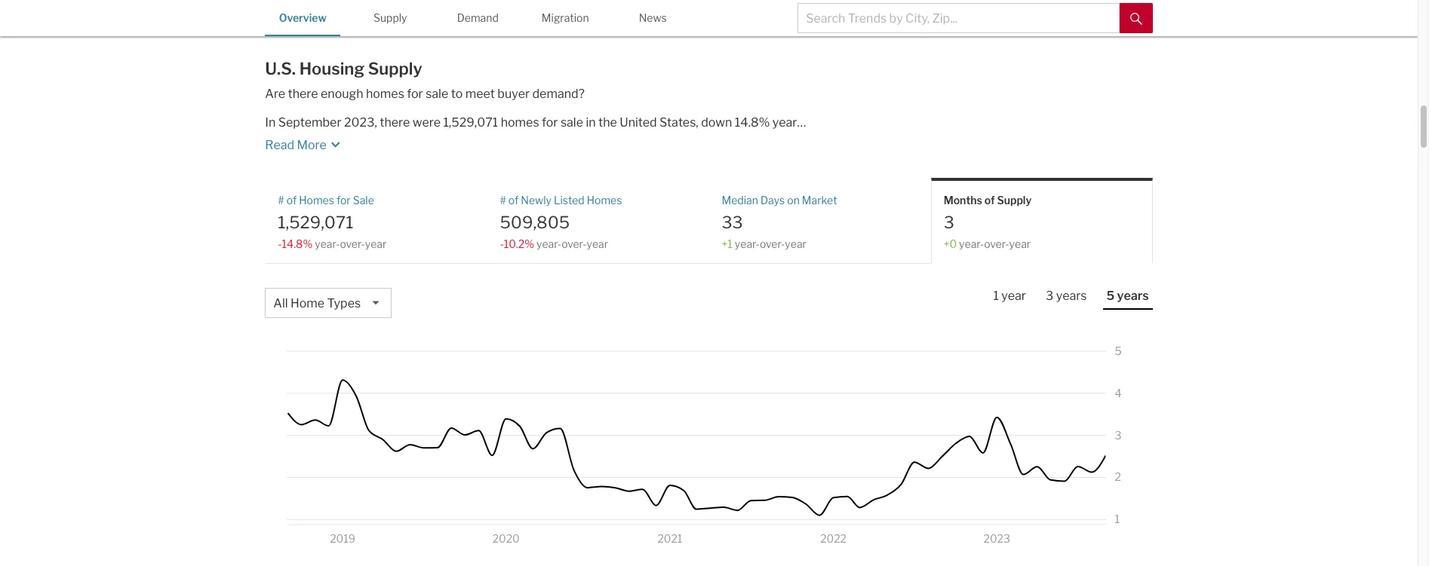 Task type: vqa. For each thing, say whether or not it's contained in the screenshot.


Task type: describe. For each thing, give the bounding box(es) containing it.
demand
[[457, 11, 499, 24]]

months of supply 3 +0 year-over-year
[[944, 194, 1032, 250]]

september
[[278, 116, 341, 130]]

migration link
[[528, 0, 603, 34]]

more
[[297, 138, 327, 153]]

5 years button
[[1103, 288, 1153, 310]]

in
[[265, 116, 276, 130]]

market
[[802, 194, 837, 207]]

1 vertical spatial there
[[380, 116, 410, 130]]

supply for u.s. housing supply
[[368, 59, 422, 78]]

listed
[[554, 194, 585, 207]]

months
[[944, 194, 982, 207]]

1 year
[[993, 289, 1026, 303]]

on
[[787, 194, 800, 207]]

1 year button
[[989, 288, 1030, 309]]

year- inside months of supply 3 +0 year-over-year
[[959, 237, 984, 250]]

u.s. housing supply
[[265, 59, 422, 78]]

year inside "# of newly listed homes 509,805 -10.2% year-over-year"
[[587, 237, 608, 250]]

# of newly listed homes 509,805 -10.2% year-over-year
[[500, 194, 622, 250]]

- for 1,529,071
[[278, 237, 282, 250]]

buyer
[[497, 87, 530, 101]]

0 horizontal spatial homes
[[366, 87, 404, 101]]

year- inside # of homes for sale 1,529,071 -14.8% year-over-year
[[315, 237, 340, 250]]

over- inside months of supply 3 +0 year-over-year
[[984, 237, 1009, 250]]

home
[[290, 297, 325, 311]]

homes inside "# of newly listed homes 509,805 -10.2% year-over-year"
[[587, 194, 622, 207]]

0 horizontal spatial there
[[288, 87, 318, 101]]

sale
[[353, 194, 374, 207]]

1,529,071 for homes
[[443, 116, 498, 130]]

all
[[273, 297, 288, 311]]

news link
[[615, 0, 691, 34]]

of for 3
[[984, 194, 995, 207]]

0 vertical spatial for
[[407, 87, 423, 101]]

3 inside button
[[1046, 289, 1053, 303]]

for inside # of homes for sale 1,529,071 -14.8% year-over-year
[[336, 194, 351, 207]]

year inside months of supply 3 +0 year-over-year
[[1009, 237, 1031, 250]]

+1
[[722, 237, 732, 250]]

news
[[639, 11, 667, 24]]

read more link
[[265, 131, 886, 154]]

demand?
[[532, 87, 585, 101]]

were
[[412, 116, 441, 130]]

over- inside "# of newly listed homes 509,805 -10.2% year-over-year"
[[561, 237, 587, 250]]

to
[[451, 87, 463, 101]]

of for 509,805
[[508, 194, 519, 207]]

1 vertical spatial for
[[542, 116, 558, 130]]

33
[[722, 212, 743, 232]]

over- inside median days on market 33 +1 year-over-year
[[760, 237, 785, 250]]

are there enough homes for sale to meet buyer demand?
[[265, 87, 585, 101]]

1 horizontal spatial homes
[[501, 116, 539, 130]]

5
[[1107, 289, 1115, 303]]

10.2%
[[504, 237, 534, 250]]

0 vertical spatial supply
[[373, 11, 407, 24]]



Task type: locate. For each thing, give the bounding box(es) containing it.
2 - from the left
[[500, 237, 504, 250]]

1 vertical spatial 1,529,071
[[278, 212, 353, 232]]

year-
[[315, 237, 340, 250], [536, 237, 561, 250], [735, 237, 760, 250], [959, 237, 984, 250]]

years right 5
[[1117, 289, 1149, 303]]

14.8% right the down
[[735, 116, 770, 130]]

over- down listed
[[561, 237, 587, 250]]

in
[[586, 116, 596, 130]]

1 homes from the left
[[299, 194, 334, 207]]

2 vertical spatial supply
[[997, 194, 1032, 207]]

1 horizontal spatial 14.8%
[[735, 116, 770, 130]]

supply for months of supply 3 +0 year-over-year
[[997, 194, 1032, 207]]

supply up the u.s. housing supply
[[373, 11, 407, 24]]

down
[[701, 116, 732, 130]]

demand link
[[440, 0, 516, 34]]

meet
[[465, 87, 495, 101]]

median
[[722, 194, 758, 207]]

3
[[944, 212, 954, 232], [1046, 289, 1053, 303]]

enough
[[321, 87, 363, 101]]

year inside 1 year button
[[1001, 289, 1026, 303]]

1 vertical spatial sale
[[561, 116, 583, 130]]

# left newly at top left
[[500, 194, 506, 207]]

year- right the +1
[[735, 237, 760, 250]]

homes up 2023,
[[366, 87, 404, 101]]

there
[[288, 87, 318, 101], [380, 116, 410, 130]]

2 vertical spatial for
[[336, 194, 351, 207]]

0 vertical spatial homes
[[366, 87, 404, 101]]

of inside # of homes for sale 1,529,071 -14.8% year-over-year
[[286, 194, 297, 207]]

3 up "+0"
[[944, 212, 954, 232]]

0 horizontal spatial #
[[278, 194, 284, 207]]

2 horizontal spatial of
[[984, 194, 995, 207]]

- inside "# of newly listed homes 509,805 -10.2% year-over-year"
[[500, 237, 504, 250]]

0 horizontal spatial sale
[[426, 87, 448, 101]]

years for 3 years
[[1056, 289, 1087, 303]]

-
[[278, 237, 282, 250], [500, 237, 504, 250]]

types
[[327, 297, 361, 311]]

# inside # of homes for sale 1,529,071 -14.8% year-over-year
[[278, 194, 284, 207]]

1 horizontal spatial sale
[[561, 116, 583, 130]]

there right are
[[288, 87, 318, 101]]

migration
[[542, 11, 589, 24]]

- down "509,805"
[[500, 237, 504, 250]]

Search Trends by City, Zip... search field
[[798, 3, 1119, 33]]

…
[[797, 116, 806, 130]]

supply inside months of supply 3 +0 year-over-year
[[997, 194, 1032, 207]]

year inside median days on market 33 +1 year-over-year
[[785, 237, 807, 250]]

2 years from the left
[[1117, 289, 1149, 303]]

the
[[598, 116, 617, 130]]

3 year- from the left
[[735, 237, 760, 250]]

supply
[[373, 11, 407, 24], [368, 59, 422, 78], [997, 194, 1032, 207]]

1 vertical spatial 3
[[1046, 289, 1053, 303]]

3 inside months of supply 3 +0 year-over-year
[[944, 212, 954, 232]]

median days on market 33 +1 year-over-year
[[722, 194, 837, 250]]

1,529,071 down sale
[[278, 212, 353, 232]]

0 horizontal spatial for
[[336, 194, 351, 207]]

14.8% up home
[[282, 237, 313, 250]]

over- right "+0"
[[984, 237, 1009, 250]]

1 - from the left
[[278, 237, 282, 250]]

1 vertical spatial 14.8%
[[282, 237, 313, 250]]

+0
[[944, 237, 957, 250]]

# for 509,805
[[500, 194, 506, 207]]

0 horizontal spatial -
[[278, 237, 282, 250]]

0 vertical spatial 1,529,071
[[443, 116, 498, 130]]

14.8%
[[735, 116, 770, 130], [282, 237, 313, 250]]

1 of from the left
[[286, 194, 297, 207]]

for left sale
[[336, 194, 351, 207]]

supply link
[[353, 0, 428, 34]]

1,529,071 for -
[[278, 212, 353, 232]]

1,529,071
[[443, 116, 498, 130], [278, 212, 353, 232]]

homes
[[366, 87, 404, 101], [501, 116, 539, 130]]

#
[[278, 194, 284, 207], [500, 194, 506, 207]]

overview link
[[265, 0, 340, 34]]

overview
[[279, 11, 327, 24]]

1 years from the left
[[1056, 289, 1087, 303]]

for
[[407, 87, 423, 101], [542, 116, 558, 130], [336, 194, 351, 207]]

1,529,071 down meet at the top left
[[443, 116, 498, 130]]

# inside "# of newly listed homes 509,805 -10.2% year-over-year"
[[500, 194, 506, 207]]

1 year- from the left
[[315, 237, 340, 250]]

1 horizontal spatial homes
[[587, 194, 622, 207]]

of inside "# of newly listed homes 509,805 -10.2% year-over-year"
[[508, 194, 519, 207]]

year inside # of homes for sale 1,529,071 -14.8% year-over-year
[[365, 237, 387, 250]]

homes left sale
[[299, 194, 334, 207]]

years
[[1056, 289, 1087, 303], [1117, 289, 1149, 303]]

1 vertical spatial homes
[[501, 116, 539, 130]]

year- up 'all home types'
[[315, 237, 340, 250]]

0 vertical spatial there
[[288, 87, 318, 101]]

1 horizontal spatial years
[[1117, 289, 1149, 303]]

over- down sale
[[340, 237, 365, 250]]

0 vertical spatial 3
[[944, 212, 954, 232]]

5 years
[[1107, 289, 1149, 303]]

- up all
[[278, 237, 282, 250]]

1 horizontal spatial there
[[380, 116, 410, 130]]

sale left to at the left top of page
[[426, 87, 448, 101]]

3 over- from the left
[[760, 237, 785, 250]]

3 right 1 year
[[1046, 289, 1053, 303]]

2 homes from the left
[[587, 194, 622, 207]]

of left newly at top left
[[508, 194, 519, 207]]

2 year- from the left
[[536, 237, 561, 250]]

of right months
[[984, 194, 995, 207]]

2 # from the left
[[500, 194, 506, 207]]

1 horizontal spatial 1,529,071
[[443, 116, 498, 130]]

there left were
[[380, 116, 410, 130]]

1 vertical spatial supply
[[368, 59, 422, 78]]

0 horizontal spatial homes
[[299, 194, 334, 207]]

# of homes for sale 1,529,071 -14.8% year-over-year
[[278, 194, 387, 250]]

0 vertical spatial sale
[[426, 87, 448, 101]]

over- inside # of homes for sale 1,529,071 -14.8% year-over-year
[[340, 237, 365, 250]]

of
[[286, 194, 297, 207], [508, 194, 519, 207], [984, 194, 995, 207]]

read
[[265, 138, 294, 153]]

u.s.
[[265, 59, 296, 78]]

3 of from the left
[[984, 194, 995, 207]]

0 horizontal spatial years
[[1056, 289, 1087, 303]]

for up were
[[407, 87, 423, 101]]

2 of from the left
[[508, 194, 519, 207]]

3 years button
[[1042, 288, 1091, 309]]

states,
[[660, 116, 698, 130]]

509,805
[[500, 212, 570, 232]]

1 horizontal spatial of
[[508, 194, 519, 207]]

- inside # of homes for sale 1,529,071 -14.8% year-over-year
[[278, 237, 282, 250]]

supply up are there enough homes for sale to meet buyer demand?
[[368, 59, 422, 78]]

year- inside median days on market 33 +1 year-over-year
[[735, 237, 760, 250]]

0 vertical spatial 14.8%
[[735, 116, 770, 130]]

1 horizontal spatial 3
[[1046, 289, 1053, 303]]

0 horizontal spatial 1,529,071
[[278, 212, 353, 232]]

united
[[620, 116, 657, 130]]

read more
[[265, 138, 327, 153]]

are
[[265, 87, 285, 101]]

4 year- from the left
[[959, 237, 984, 250]]

days
[[760, 194, 785, 207]]

submit search image
[[1130, 13, 1142, 25]]

1,529,071 inside # of homes for sale 1,529,071 -14.8% year-over-year
[[278, 212, 353, 232]]

2 horizontal spatial for
[[542, 116, 558, 130]]

2023,
[[344, 116, 377, 130]]

newly
[[521, 194, 552, 207]]

1 horizontal spatial for
[[407, 87, 423, 101]]

1
[[993, 289, 999, 303]]

of for 1,529,071
[[286, 194, 297, 207]]

year
[[772, 116, 797, 130], [365, 237, 387, 250], [587, 237, 608, 250], [785, 237, 807, 250], [1009, 237, 1031, 250], [1001, 289, 1026, 303]]

for down demand?
[[542, 116, 558, 130]]

2 over- from the left
[[561, 237, 587, 250]]

4 over- from the left
[[984, 237, 1009, 250]]

years left 5
[[1056, 289, 1087, 303]]

sale
[[426, 87, 448, 101], [561, 116, 583, 130]]

homes
[[299, 194, 334, 207], [587, 194, 622, 207]]

housing
[[299, 59, 364, 78]]

3 years
[[1046, 289, 1087, 303]]

1 horizontal spatial -
[[500, 237, 504, 250]]

1 over- from the left
[[340, 237, 365, 250]]

over-
[[340, 237, 365, 250], [561, 237, 587, 250], [760, 237, 785, 250], [984, 237, 1009, 250]]

all home types
[[273, 297, 361, 311]]

# down read
[[278, 194, 284, 207]]

1 horizontal spatial #
[[500, 194, 506, 207]]

year- inside "# of newly listed homes 509,805 -10.2% year-over-year"
[[536, 237, 561, 250]]

0 horizontal spatial 14.8%
[[282, 237, 313, 250]]

years for 5 years
[[1117, 289, 1149, 303]]

sale left in
[[561, 116, 583, 130]]

14.8% inside # of homes for sale 1,529,071 -14.8% year-over-year
[[282, 237, 313, 250]]

year- right "+0"
[[959, 237, 984, 250]]

over- down days
[[760, 237, 785, 250]]

homes down buyer
[[501, 116, 539, 130]]

year- down "509,805"
[[536, 237, 561, 250]]

- for 509,805
[[500, 237, 504, 250]]

of down 'read more'
[[286, 194, 297, 207]]

0 horizontal spatial of
[[286, 194, 297, 207]]

1 # from the left
[[278, 194, 284, 207]]

homes inside # of homes for sale 1,529,071 -14.8% year-over-year
[[299, 194, 334, 207]]

homes right listed
[[587, 194, 622, 207]]

of inside months of supply 3 +0 year-over-year
[[984, 194, 995, 207]]

0 horizontal spatial 3
[[944, 212, 954, 232]]

# for 1,529,071
[[278, 194, 284, 207]]

supply right months
[[997, 194, 1032, 207]]

in september 2023, there were 1,529,071 homes for sale in the united states, down 14.8% year …
[[265, 116, 806, 130]]



